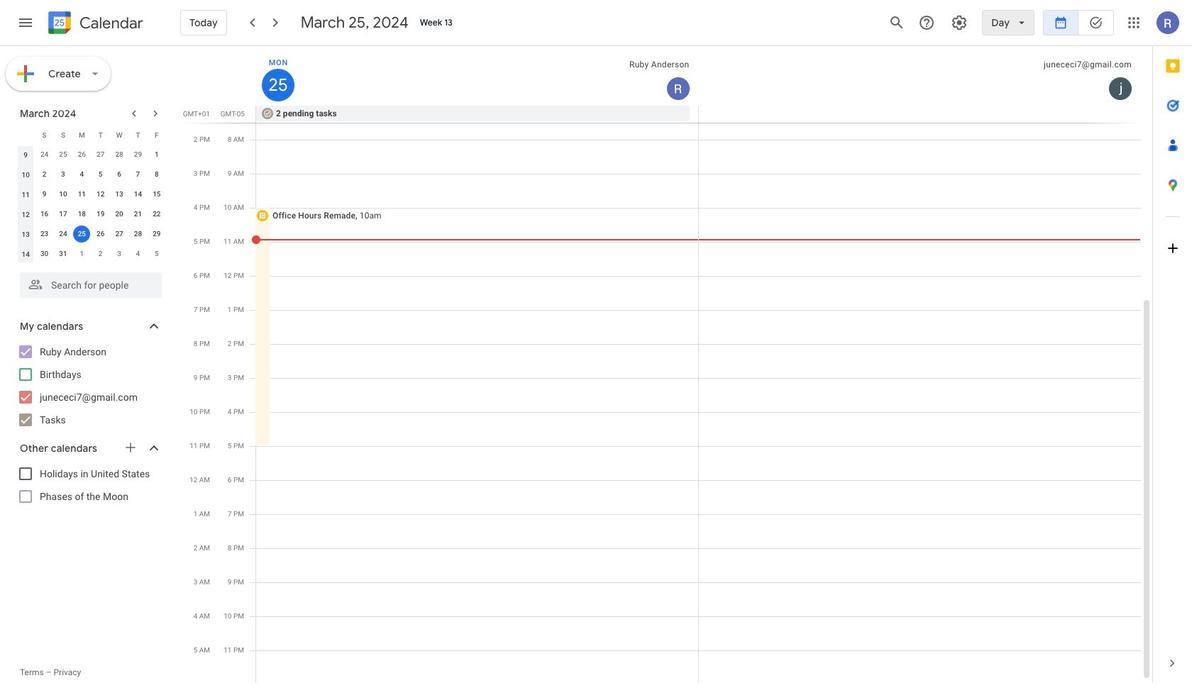 Task type: locate. For each thing, give the bounding box(es) containing it.
february 24 element
[[36, 146, 53, 163]]

calendar element
[[45, 9, 143, 40]]

heading
[[77, 15, 143, 32]]

7 element
[[130, 166, 147, 183]]

28 element
[[130, 226, 147, 243]]

cell
[[72, 224, 91, 244]]

10 element
[[55, 186, 72, 203]]

tab list
[[1154, 46, 1193, 644]]

4 element
[[73, 166, 90, 183]]

5 element
[[92, 166, 109, 183]]

13 element
[[111, 186, 128, 203]]

add other calendars image
[[124, 441, 138, 455]]

23 element
[[36, 226, 53, 243]]

9 element
[[36, 186, 53, 203]]

12 element
[[92, 186, 109, 203]]

february 28 element
[[111, 146, 128, 163]]

None search field
[[0, 267, 176, 298]]

april 3 element
[[111, 246, 128, 263]]

column header inside march 2024 grid
[[16, 125, 35, 145]]

column header
[[256, 46, 699, 106], [16, 125, 35, 145]]

16 element
[[36, 206, 53, 223]]

29 element
[[148, 226, 165, 243]]

april 4 element
[[130, 246, 147, 263]]

30 element
[[36, 246, 53, 263]]

14 element
[[130, 186, 147, 203]]

0 vertical spatial column header
[[256, 46, 699, 106]]

february 27 element
[[92, 146, 109, 163]]

2 element
[[36, 166, 53, 183]]

row group
[[16, 145, 166, 264]]

15 element
[[148, 186, 165, 203]]

grid
[[182, 46, 1153, 684]]

0 horizontal spatial column header
[[16, 125, 35, 145]]

row
[[250, 106, 1153, 123], [16, 125, 166, 145], [16, 145, 166, 165], [16, 165, 166, 185], [16, 185, 166, 204], [16, 204, 166, 224], [16, 224, 166, 244], [16, 244, 166, 264]]

main drawer image
[[17, 14, 34, 31]]

31 element
[[55, 246, 72, 263]]

1 element
[[148, 146, 165, 163]]

17 element
[[55, 206, 72, 223]]

19 element
[[92, 206, 109, 223]]

1 vertical spatial column header
[[16, 125, 35, 145]]



Task type: describe. For each thing, give the bounding box(es) containing it.
Search for people text field
[[28, 273, 153, 298]]

february 25 element
[[55, 146, 72, 163]]

1 horizontal spatial column header
[[256, 46, 699, 106]]

heading inside calendar element
[[77, 15, 143, 32]]

6 element
[[111, 166, 128, 183]]

11 element
[[73, 186, 90, 203]]

21 element
[[130, 206, 147, 223]]

monday, march 25, today element
[[262, 69, 295, 102]]

february 29 element
[[130, 146, 147, 163]]

8 element
[[148, 166, 165, 183]]

row group inside march 2024 grid
[[16, 145, 166, 264]]

27 element
[[111, 226, 128, 243]]

24 element
[[55, 226, 72, 243]]

other calendars list
[[3, 463, 176, 508]]

settings menu image
[[951, 14, 969, 31]]

20 element
[[111, 206, 128, 223]]

26 element
[[92, 226, 109, 243]]

february 26 element
[[73, 146, 90, 163]]

cell inside row group
[[72, 224, 91, 244]]

march 2024 grid
[[13, 125, 166, 264]]

18 element
[[73, 206, 90, 223]]

april 5 element
[[148, 246, 165, 263]]

april 1 element
[[73, 246, 90, 263]]

22 element
[[148, 206, 165, 223]]

april 2 element
[[92, 246, 109, 263]]

3 element
[[55, 166, 72, 183]]

25, today element
[[73, 226, 90, 243]]

my calendars list
[[3, 341, 176, 432]]



Task type: vqa. For each thing, say whether or not it's contained in the screenshot.
settings for Notification settings
no



